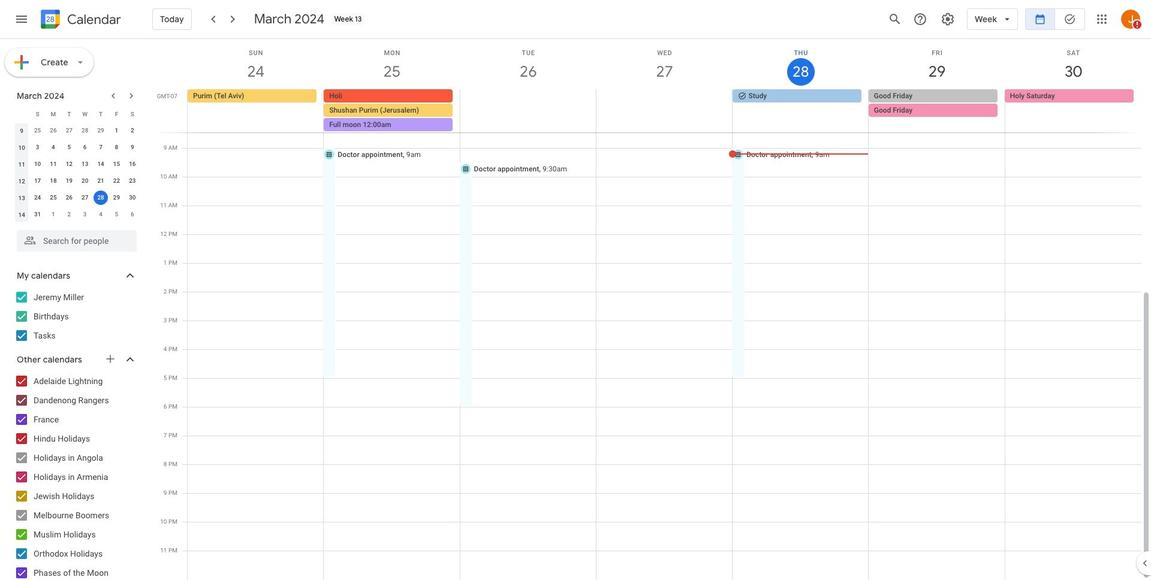 Task type: vqa. For each thing, say whether or not it's contained in the screenshot.
5 element
yes



Task type: describe. For each thing, give the bounding box(es) containing it.
7 element
[[94, 140, 108, 155]]

30 element
[[125, 191, 140, 205]]

27 element
[[78, 191, 92, 205]]

february 26 element
[[46, 124, 61, 138]]

main drawer image
[[14, 12, 29, 26]]

1 element
[[109, 124, 124, 138]]

april 6 element
[[125, 207, 140, 222]]

6 element
[[78, 140, 92, 155]]

february 28 element
[[78, 124, 92, 138]]

31 element
[[30, 207, 45, 222]]

19 element
[[62, 174, 76, 188]]

add other calendars image
[[104, 353, 116, 365]]

3 element
[[30, 140, 45, 155]]

21 element
[[94, 174, 108, 188]]

march 2024 grid
[[11, 106, 140, 223]]

5 element
[[62, 140, 76, 155]]

17 element
[[30, 174, 45, 188]]

calendar element
[[38, 7, 121, 34]]

13 element
[[78, 157, 92, 172]]

28, today element
[[94, 191, 108, 205]]

16 element
[[125, 157, 140, 172]]

12 element
[[62, 157, 76, 172]]

settings menu image
[[941, 12, 955, 26]]

9 element
[[125, 140, 140, 155]]

april 2 element
[[62, 207, 76, 222]]

11 element
[[46, 157, 61, 172]]



Task type: locate. For each thing, give the bounding box(es) containing it.
heading
[[65, 12, 121, 27]]

heading inside calendar element
[[65, 12, 121, 27]]

grid
[[154, 39, 1151, 581]]

row group
[[14, 122, 140, 223]]

26 element
[[62, 191, 76, 205]]

cell inside row group
[[93, 190, 109, 206]]

22 element
[[109, 174, 124, 188]]

15 element
[[109, 157, 124, 172]]

14 element
[[94, 157, 108, 172]]

february 29 element
[[94, 124, 108, 138]]

25 element
[[46, 191, 61, 205]]

2 element
[[125, 124, 140, 138]]

24 element
[[30, 191, 45, 205]]

february 25 element
[[30, 124, 45, 138]]

column header
[[14, 106, 30, 122]]

23 element
[[125, 174, 140, 188]]

column header inside march 2024 grid
[[14, 106, 30, 122]]

april 1 element
[[46, 207, 61, 222]]

18 element
[[46, 174, 61, 188]]

april 5 element
[[109, 207, 124, 222]]

8 element
[[109, 140, 124, 155]]

cell
[[324, 89, 460, 133], [460, 89, 596, 133], [596, 89, 733, 133], [869, 89, 1005, 133], [93, 190, 109, 206]]

29 element
[[109, 191, 124, 205]]

4 element
[[46, 140, 61, 155]]

my calendars list
[[2, 288, 149, 345]]

20 element
[[78, 174, 92, 188]]

april 4 element
[[94, 207, 108, 222]]

other calendars list
[[2, 372, 149, 581]]

Search for people text field
[[24, 230, 130, 252]]

row group inside march 2024 grid
[[14, 122, 140, 223]]

10 element
[[30, 157, 45, 172]]

february 27 element
[[62, 124, 76, 138]]

april 3 element
[[78, 207, 92, 222]]

None search field
[[0, 225, 149, 252]]

row
[[182, 89, 1151, 133], [14, 106, 140, 122], [14, 122, 140, 139], [14, 139, 140, 156], [14, 156, 140, 173], [14, 173, 140, 190], [14, 190, 140, 206], [14, 206, 140, 223]]



